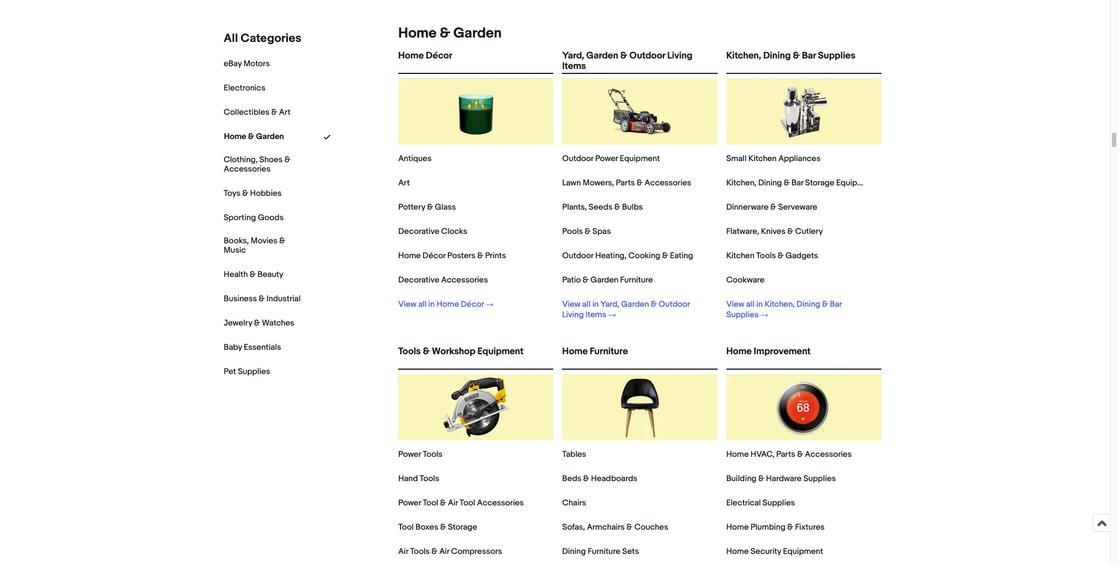 Task type: describe. For each thing, give the bounding box(es) containing it.
home décor image
[[443, 78, 509, 145]]

tools & workshop equipment
[[399, 346, 524, 357]]

kitchen, dining & bar storage equipment
[[727, 178, 877, 188]]

lawn mowers, parts & accessories
[[563, 178, 692, 188]]

goods
[[258, 212, 284, 223]]

baby
[[224, 342, 242, 353]]

kitchen, inside view all in kitchen, dining & bar supplies
[[765, 299, 795, 310]]

pet supplies link
[[224, 366, 271, 377]]

tables
[[563, 449, 587, 460]]

décor for home décor posters & prints
[[423, 251, 446, 261]]

view all in kitchen, dining & bar supplies link
[[727, 299, 867, 320]]

kitchen, dining & bar supplies image
[[771, 78, 838, 145]]

sporting
[[224, 212, 256, 223]]

health
[[224, 269, 248, 280]]

antiques link
[[399, 153, 432, 164]]

ebay
[[224, 59, 242, 69]]

prints
[[485, 251, 506, 261]]

1 horizontal spatial tool
[[423, 498, 439, 508]]

industrial
[[267, 293, 301, 304]]

jewelry
[[224, 318, 253, 328]]

garden inside yard, garden & outdoor living items
[[587, 50, 619, 61]]

health & beauty link
[[224, 269, 284, 280]]

tools for power
[[423, 449, 443, 460]]

flatware,
[[727, 226, 760, 237]]

cutlery
[[796, 226, 824, 237]]

view for yard, garden & outdoor living items
[[563, 299, 581, 310]]

living inside view all in yard, garden & outdoor living items
[[563, 310, 584, 320]]

electronics
[[224, 83, 266, 93]]

eating
[[670, 251, 694, 261]]

home plumbing & fixtures link
[[727, 522, 825, 533]]

tools for air
[[410, 546, 430, 557]]

outdoor inside yard, garden & outdoor living items
[[630, 50, 666, 61]]

& inside yard, garden & outdoor living items
[[621, 50, 628, 61]]

home décor posters & prints
[[399, 251, 506, 261]]

parts for hvac,
[[777, 449, 796, 460]]

patio
[[563, 275, 581, 285]]

small kitchen appliances link
[[727, 153, 821, 164]]

power tools link
[[399, 449, 443, 460]]

books,
[[224, 236, 249, 246]]

dining inside kitchen, dining & bar supplies link
[[764, 50, 791, 61]]

all
[[224, 31, 239, 46]]

view all in home décor link
[[399, 299, 494, 310]]

tool boxes & storage link
[[399, 522, 477, 533]]

dining furniture sets link
[[563, 546, 639, 557]]

motors
[[244, 59, 270, 69]]

air for tool
[[448, 498, 458, 508]]

business & industrial
[[224, 293, 301, 304]]

plants, seeds & bulbs link
[[563, 202, 643, 213]]

all categories
[[224, 31, 302, 46]]

health & beauty
[[224, 269, 284, 280]]

beds & headboards
[[563, 474, 638, 484]]

sets
[[623, 546, 639, 557]]

headboards
[[591, 474, 638, 484]]

plants, seeds & bulbs
[[563, 202, 643, 213]]

yard, inside yard, garden & outdoor living items
[[563, 50, 585, 61]]

boxes
[[416, 522, 439, 533]]

home security equipment link
[[727, 546, 824, 557]]

heating,
[[596, 251, 627, 261]]

dinnerware
[[727, 202, 769, 213]]

view for home décor
[[399, 299, 417, 310]]

kitchen tools & gadgets link
[[727, 251, 819, 261]]

view all in home décor
[[399, 299, 484, 310]]

tool boxes & storage
[[399, 522, 477, 533]]

appliances
[[779, 153, 821, 164]]

home for "home hvac, parts & accessories" link
[[727, 449, 749, 460]]

flatware, knives & cutlery link
[[727, 226, 824, 237]]

art link
[[399, 178, 410, 188]]

pet
[[224, 366, 236, 377]]

dining furniture sets
[[563, 546, 639, 557]]

hand
[[399, 474, 418, 484]]

beds & headboards link
[[563, 474, 638, 484]]

security
[[751, 546, 782, 557]]

home for home décor posters & prints link
[[399, 251, 421, 261]]

view all in yard, garden & outdoor living items link
[[563, 299, 702, 320]]

books, movies & music link
[[224, 236, 301, 255]]

& inside clothing, shoes & accessories
[[285, 155, 291, 165]]

sofas,
[[563, 522, 585, 533]]

pet supplies
[[224, 366, 271, 377]]

accessories inside clothing, shoes & accessories
[[224, 164, 271, 174]]

0 vertical spatial power
[[596, 153, 618, 164]]

yard, garden & outdoor living items link
[[563, 50, 718, 72]]

2 vertical spatial décor
[[461, 299, 484, 310]]

all for yard, garden & outdoor living items
[[583, 299, 591, 310]]

home furniture
[[563, 346, 628, 357]]

outdoor power equipment link
[[563, 153, 660, 164]]

electrical
[[727, 498, 761, 508]]

plants,
[[563, 202, 587, 213]]

items inside view all in yard, garden & outdoor living items
[[586, 310, 607, 320]]

serveware
[[779, 202, 818, 213]]

home hvac, parts & accessories
[[727, 449, 852, 460]]

hvac,
[[751, 449, 775, 460]]

home décor link
[[399, 50, 554, 71]]

electrical supplies
[[727, 498, 796, 508]]

mowers,
[[583, 178, 615, 188]]

outdoor inside view all in yard, garden & outdoor living items
[[659, 299, 690, 310]]

pottery & glass
[[399, 202, 456, 213]]

1 horizontal spatial home & garden link
[[394, 25, 502, 42]]

all for home décor
[[418, 299, 427, 310]]

baby essentials link
[[224, 342, 281, 353]]

tools left workshop
[[399, 346, 421, 357]]

hand tools link
[[399, 474, 440, 484]]

decorative clocks
[[399, 226, 468, 237]]

ebay motors
[[224, 59, 270, 69]]

outdoor power equipment
[[563, 153, 660, 164]]



Task type: locate. For each thing, give the bounding box(es) containing it.
equipment inside tools & workshop equipment link
[[478, 346, 524, 357]]

building
[[727, 474, 757, 484]]

2 vertical spatial furniture
[[588, 546, 621, 557]]

1 vertical spatial living
[[563, 310, 584, 320]]

& inside view all in kitchen, dining & bar supplies
[[823, 299, 829, 310]]

1 vertical spatial items
[[586, 310, 607, 320]]

1 horizontal spatial storage
[[806, 178, 835, 188]]

in down decorative accessories link
[[429, 299, 435, 310]]

view down cookware link
[[727, 299, 745, 310]]

supplies inside view all in kitchen, dining & bar supplies
[[727, 310, 759, 320]]

books, movies & music
[[224, 236, 286, 255]]

furniture down view all in yard, garden & outdoor living items
[[590, 346, 628, 357]]

sofas, armchairs & couches
[[563, 522, 669, 533]]

storage down power tool & air tool accessories
[[448, 522, 477, 533]]

home security equipment
[[727, 546, 824, 557]]

0 vertical spatial yard,
[[563, 50, 585, 61]]

1 vertical spatial storage
[[448, 522, 477, 533]]

view inside view all in kitchen, dining & bar supplies
[[727, 299, 745, 310]]

1 vertical spatial parts
[[777, 449, 796, 460]]

accessories
[[224, 164, 271, 174], [645, 178, 692, 188], [441, 275, 488, 285], [806, 449, 852, 460], [477, 498, 524, 508]]

power down hand
[[399, 498, 421, 508]]

2 view from the left
[[563, 299, 581, 310]]

in for kitchen, dining & bar supplies
[[757, 299, 763, 310]]

antiques
[[399, 153, 432, 164]]

tools right hand
[[420, 474, 440, 484]]

lawn
[[563, 178, 581, 188]]

home & garden up home décor
[[399, 25, 502, 42]]

small
[[727, 153, 747, 164]]

decorative accessories link
[[399, 275, 488, 285]]

0 horizontal spatial tool
[[399, 522, 414, 533]]

tool up boxes
[[423, 498, 439, 508]]

1 vertical spatial kitchen,
[[727, 178, 757, 188]]

all inside view all in yard, garden & outdoor living items
[[583, 299, 591, 310]]

dining inside view all in kitchen, dining & bar supplies
[[797, 299, 821, 310]]

all down decorative accessories
[[418, 299, 427, 310]]

outdoor
[[630, 50, 666, 61], [563, 153, 594, 164], [563, 251, 594, 261], [659, 299, 690, 310]]

plumbing
[[751, 522, 786, 533]]

2 horizontal spatial tool
[[460, 498, 476, 508]]

outdoor heating, cooking & eating
[[563, 251, 694, 261]]

1 vertical spatial decorative
[[399, 275, 440, 285]]

0 horizontal spatial art
[[279, 107, 291, 118]]

0 vertical spatial items
[[563, 61, 587, 72]]

1 horizontal spatial home & garden
[[399, 25, 502, 42]]

3 all from the left
[[747, 299, 755, 310]]

bar inside view all in kitchen, dining & bar supplies
[[831, 299, 842, 310]]

0 horizontal spatial all
[[418, 299, 427, 310]]

tools & workshop equipment image
[[443, 374, 509, 441]]

power tools
[[399, 449, 443, 460]]

0 vertical spatial bar
[[803, 50, 817, 61]]

home for home décor link
[[399, 50, 424, 61]]

in
[[429, 299, 435, 310], [593, 299, 599, 310], [757, 299, 763, 310]]

1 in from the left
[[429, 299, 435, 310]]

bar for supplies
[[803, 50, 817, 61]]

home & garden
[[399, 25, 502, 42], [224, 131, 284, 142]]

collectibles & art
[[224, 107, 291, 118]]

2 horizontal spatial view
[[727, 299, 745, 310]]

2 vertical spatial kitchen,
[[765, 299, 795, 310]]

bar for storage
[[792, 178, 804, 188]]

parts right "hvac," in the right of the page
[[777, 449, 796, 460]]

building & hardware supplies link
[[727, 474, 837, 484]]

living inside yard, garden & outdoor living items
[[668, 50, 693, 61]]

pottery
[[399, 202, 426, 213]]

2 vertical spatial bar
[[831, 299, 842, 310]]

tools up hand tools
[[423, 449, 443, 460]]

0 horizontal spatial view
[[399, 299, 417, 310]]

electrical supplies link
[[727, 498, 796, 508]]

posters
[[448, 251, 476, 261]]

categories
[[241, 31, 302, 46]]

1 horizontal spatial in
[[593, 299, 599, 310]]

decorative down pottery
[[399, 226, 440, 237]]

0 vertical spatial storage
[[806, 178, 835, 188]]

tools for kitchen
[[757, 251, 776, 261]]

0 vertical spatial furniture
[[621, 275, 653, 285]]

0 vertical spatial decorative
[[399, 226, 440, 237]]

0 vertical spatial home & garden link
[[394, 25, 502, 42]]

décor inside home décor link
[[426, 50, 453, 61]]

2 vertical spatial power
[[399, 498, 421, 508]]

air for tools
[[440, 546, 450, 557]]

1 vertical spatial bar
[[792, 178, 804, 188]]

in for home décor
[[429, 299, 435, 310]]

tools down knives on the right top of the page
[[757, 251, 776, 261]]

tools & workshop equipment link
[[399, 346, 554, 367]]

0 vertical spatial art
[[279, 107, 291, 118]]

items inside yard, garden & outdoor living items
[[563, 61, 587, 72]]

tools for hand
[[420, 474, 440, 484]]

decorative for decorative clocks
[[399, 226, 440, 237]]

0 vertical spatial décor
[[426, 50, 453, 61]]

in down cookware link
[[757, 299, 763, 310]]

tool left boxes
[[399, 522, 414, 533]]

1 vertical spatial yard,
[[601, 299, 620, 310]]

parts for mowers,
[[616, 178, 635, 188]]

0 vertical spatial kitchen
[[749, 153, 777, 164]]

tools
[[757, 251, 776, 261], [399, 346, 421, 357], [423, 449, 443, 460], [420, 474, 440, 484], [410, 546, 430, 557]]

all down cookware link
[[747, 299, 755, 310]]

1 horizontal spatial view
[[563, 299, 581, 310]]

business & industrial link
[[224, 293, 301, 304]]

2 horizontal spatial all
[[747, 299, 755, 310]]

0 vertical spatial home & garden
[[399, 25, 502, 42]]

workshop
[[432, 346, 476, 357]]

1 horizontal spatial all
[[583, 299, 591, 310]]

hand tools
[[399, 474, 440, 484]]

clothing, shoes & accessories
[[224, 155, 291, 174]]

storage down appliances
[[806, 178, 835, 188]]

dinnerware & serveware link
[[727, 202, 818, 213]]

home for home security equipment link
[[727, 546, 749, 557]]

music
[[224, 245, 246, 255]]

hobbies
[[251, 188, 282, 199]]

home for home plumbing & fixtures link
[[727, 522, 749, 533]]

kitchen, for kitchen, dining & bar supplies
[[727, 50, 762, 61]]

kitchen right small
[[749, 153, 777, 164]]

0 vertical spatial parts
[[616, 178, 635, 188]]

home décor posters & prints link
[[399, 251, 506, 261]]

0 horizontal spatial living
[[563, 310, 584, 320]]

home for home furniture link
[[563, 346, 588, 357]]

beauty
[[258, 269, 284, 280]]

1 decorative from the top
[[399, 226, 440, 237]]

tool
[[423, 498, 439, 508], [460, 498, 476, 508], [399, 522, 414, 533]]

items
[[563, 61, 587, 72], [586, 310, 607, 320]]

0 horizontal spatial yard,
[[563, 50, 585, 61]]

home furniture image
[[607, 374, 673, 441]]

kitchen, for kitchen, dining & bar storage equipment
[[727, 178, 757, 188]]

view down patio
[[563, 299, 581, 310]]

pools & spas link
[[563, 226, 611, 237]]

cookware
[[727, 275, 765, 285]]

all down patio & garden furniture 'link'
[[583, 299, 591, 310]]

power
[[596, 153, 618, 164], [399, 449, 421, 460], [399, 498, 421, 508]]

hardware
[[767, 474, 802, 484]]

home & garden link down collectibles & art
[[224, 131, 284, 142]]

patio & garden furniture
[[563, 275, 653, 285]]

3 view from the left
[[727, 299, 745, 310]]

& inside books, movies & music
[[280, 236, 286, 246]]

home & garden down collectibles & art
[[224, 131, 284, 142]]

cookware link
[[727, 275, 765, 285]]

0 vertical spatial kitchen,
[[727, 50, 762, 61]]

sporting goods
[[224, 212, 284, 223]]

parts up "bulbs"
[[616, 178, 635, 188]]

decorative clocks link
[[399, 226, 468, 237]]

improvement
[[754, 346, 811, 357]]

2 all from the left
[[583, 299, 591, 310]]

kitchen down flatware,
[[727, 251, 755, 261]]

cooking
[[629, 251, 661, 261]]

jewelry & watches
[[224, 318, 295, 328]]

armchairs
[[587, 522, 625, 533]]

couches
[[635, 522, 669, 533]]

home improvement
[[727, 346, 811, 357]]

view down decorative accessories
[[399, 299, 417, 310]]

home plumbing & fixtures
[[727, 522, 825, 533]]

1 vertical spatial power
[[399, 449, 421, 460]]

1 horizontal spatial yard,
[[601, 299, 620, 310]]

home furniture link
[[563, 346, 718, 367]]

clothing, shoes & accessories link
[[224, 155, 301, 174]]

0 horizontal spatial home & garden link
[[224, 131, 284, 142]]

knives
[[762, 226, 786, 237]]

3 in from the left
[[757, 299, 763, 310]]

air tools & air compressors
[[399, 546, 503, 557]]

in inside view all in yard, garden & outdoor living items
[[593, 299, 599, 310]]

movies
[[251, 236, 278, 246]]

1 horizontal spatial art
[[399, 178, 410, 188]]

yard, garden & outdoor living items image
[[607, 78, 673, 145]]

kitchen, dining & bar storage equipment link
[[727, 178, 877, 188]]

jewelry & watches link
[[224, 318, 295, 328]]

art
[[279, 107, 291, 118], [399, 178, 410, 188]]

0 vertical spatial living
[[668, 50, 693, 61]]

furniture down cooking
[[621, 275, 653, 285]]

0 horizontal spatial storage
[[448, 522, 477, 533]]

tools down boxes
[[410, 546, 430, 557]]

1 vertical spatial home & garden link
[[224, 131, 284, 142]]

garden inside view all in yard, garden & outdoor living items
[[622, 299, 650, 310]]

toys
[[224, 188, 241, 199]]

all for kitchen, dining & bar supplies
[[747, 299, 755, 310]]

kitchen, dining & bar supplies
[[727, 50, 856, 61]]

&
[[440, 25, 451, 42], [621, 50, 628, 61], [793, 50, 801, 61], [272, 107, 278, 118], [248, 131, 254, 142], [285, 155, 291, 165], [637, 178, 643, 188], [784, 178, 790, 188], [243, 188, 249, 199], [427, 202, 433, 213], [615, 202, 621, 213], [771, 202, 777, 213], [585, 226, 591, 237], [788, 226, 794, 237], [280, 236, 286, 246], [478, 251, 484, 261], [663, 251, 669, 261], [778, 251, 784, 261], [250, 269, 256, 280], [583, 275, 589, 285], [259, 293, 265, 304], [651, 299, 657, 310], [823, 299, 829, 310], [255, 318, 261, 328], [423, 346, 430, 357], [798, 449, 804, 460], [584, 474, 590, 484], [759, 474, 765, 484], [440, 498, 446, 508], [440, 522, 446, 533], [627, 522, 633, 533], [788, 522, 794, 533], [432, 546, 438, 557]]

tool up tool boxes & storage
[[460, 498, 476, 508]]

electronics link
[[224, 83, 266, 93]]

2 horizontal spatial in
[[757, 299, 763, 310]]

0 horizontal spatial in
[[429, 299, 435, 310]]

furniture for dining furniture sets
[[588, 546, 621, 557]]

power for power tools
[[399, 449, 421, 460]]

1 vertical spatial décor
[[423, 251, 446, 261]]

furniture for home furniture
[[590, 346, 628, 357]]

lawn mowers, parts & accessories link
[[563, 178, 692, 188]]

decorative for decorative accessories
[[399, 275, 440, 285]]

home improvement link
[[727, 346, 882, 367]]

gadgets
[[786, 251, 819, 261]]

home for home improvement link
[[727, 346, 752, 357]]

dinnerware & serveware
[[727, 202, 818, 213]]

clocks
[[441, 226, 468, 237]]

home & garden link
[[394, 25, 502, 42], [224, 131, 284, 142]]

yard, inside view all in yard, garden & outdoor living items
[[601, 299, 620, 310]]

all inside view all in kitchen, dining & bar supplies
[[747, 299, 755, 310]]

art up pottery
[[399, 178, 410, 188]]

decorative up view all in home décor
[[399, 275, 440, 285]]

decorative accessories
[[399, 275, 488, 285]]

1 vertical spatial furniture
[[590, 346, 628, 357]]

toys & hobbies
[[224, 188, 282, 199]]

watches
[[262, 318, 295, 328]]

art right collectibles on the top of the page
[[279, 107, 291, 118]]

2 in from the left
[[593, 299, 599, 310]]

1 all from the left
[[418, 299, 427, 310]]

0 horizontal spatial parts
[[616, 178, 635, 188]]

clothing,
[[224, 155, 258, 165]]

seeds
[[589, 202, 613, 213]]

0 horizontal spatial home & garden
[[224, 131, 284, 142]]

1 horizontal spatial parts
[[777, 449, 796, 460]]

in down patio & garden furniture 'link'
[[593, 299, 599, 310]]

in inside view all in kitchen, dining & bar supplies
[[757, 299, 763, 310]]

furniture
[[621, 275, 653, 285], [590, 346, 628, 357], [588, 546, 621, 557]]

2 decorative from the top
[[399, 275, 440, 285]]

1 view from the left
[[399, 299, 417, 310]]

home improvement image
[[771, 374, 838, 441]]

power up mowers,
[[596, 153, 618, 164]]

living
[[668, 50, 693, 61], [563, 310, 584, 320]]

home & garden link up home décor
[[394, 25, 502, 42]]

power up hand
[[399, 449, 421, 460]]

in for yard, garden & outdoor living items
[[593, 299, 599, 310]]

1 vertical spatial art
[[399, 178, 410, 188]]

view for kitchen, dining & bar supplies
[[727, 299, 745, 310]]

& inside view all in yard, garden & outdoor living items
[[651, 299, 657, 310]]

décor for home décor
[[426, 50, 453, 61]]

power for power tool & air tool accessories
[[399, 498, 421, 508]]

1 horizontal spatial living
[[668, 50, 693, 61]]

furniture down armchairs
[[588, 546, 621, 557]]

chairs link
[[563, 498, 587, 508]]

1 vertical spatial kitchen
[[727, 251, 755, 261]]

1 vertical spatial home & garden
[[224, 131, 284, 142]]

view inside view all in yard, garden & outdoor living items
[[563, 299, 581, 310]]



Task type: vqa. For each thing, say whether or not it's contained in the screenshot.


